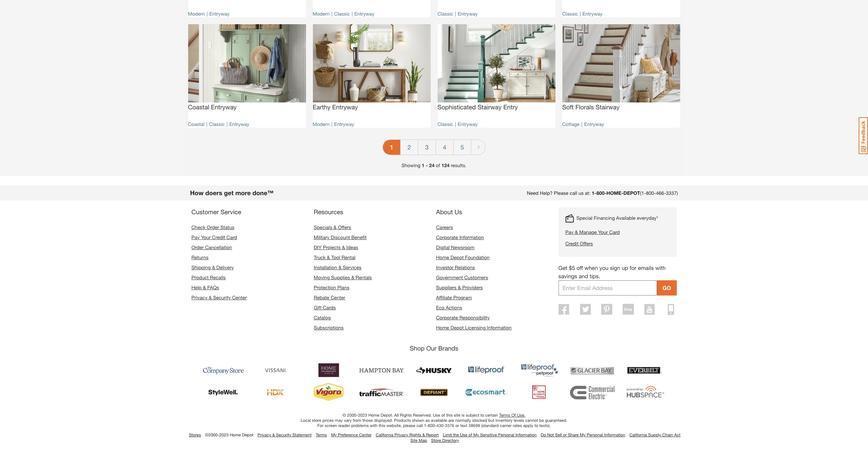 Task type: locate. For each thing, give the bounding box(es) containing it.
3337)
[[666, 190, 678, 196]]

& for help & faqs
[[203, 285, 206, 291]]

1 horizontal spatial my
[[473, 433, 479, 438]]

0 horizontal spatial of
[[436, 163, 440, 169]]

with right emails
[[656, 265, 666, 272]]

help & faqs link
[[192, 285, 219, 291]]

benefit
[[351, 235, 367, 241]]

0 horizontal spatial to
[[481, 413, 484, 419]]

with inside © 2000-2023 home depot. all rights reserved. use of this site is subject to certain terms of use. local store prices may vary from those displayed. products shown as available are normally stocked but inventory levels cannot be guaranteed. for screen reader problems with this website, please call 1-800-430-3376 or text 38698 (standard carrier rates apply to texts).
[[370, 424, 378, 429]]

guaranteed.
[[545, 419, 568, 424]]

0 vertical spatial offers
[[338, 225, 351, 231]]

1 vertical spatial to
[[535, 424, 538, 429]]

1 vertical spatial offers
[[580, 241, 593, 247]]

when
[[585, 265, 598, 272]]

1 vertical spatial coastal
[[188, 121, 205, 127]]

store
[[312, 419, 321, 424]]

stocked
[[472, 419, 487, 424]]

personal right the share
[[587, 433, 603, 438]]

california supply chain act
[[630, 433, 681, 438]]

2023 inside © 2000-2023 home depot. all rights reserved. use of this site is subject to certain terms of use. local store prices may vary from those displayed. products shown as available are normally stocked but inventory levels cannot be guaranteed. for screen reader problems with this website, please call 1-800-430-3376 or text 38698 (standard carrier rates apply to texts).
[[358, 413, 367, 419]]

stretchy image image for sophisticated stairway entry
[[438, 24, 556, 103]]

installation
[[314, 265, 337, 271]]

0 vertical spatial this
[[446, 413, 453, 419]]

2 horizontal spatial my
[[580, 433, 586, 438]]

1 horizontal spatial 1
[[422, 163, 425, 169]]

0 horizontal spatial my
[[331, 433, 337, 438]]

0 horizontal spatial california
[[376, 433, 394, 438]]

rental
[[342, 255, 356, 261]]

use inside © 2000-2023 home depot. all rights reserved. use of this site is subject to certain terms of use. local store prices may vary from those displayed. products shown as available are normally stocked but inventory levels cannot be guaranteed. for screen reader problems with this website, please call 1-800-430-3376 or text 38698 (standard carrier rates apply to texts).
[[433, 413, 440, 419]]

lifeproof with petproof technology carpet image
[[517, 361, 562, 381]]

0 horizontal spatial this
[[379, 424, 385, 429]]

0 vertical spatial call
[[570, 190, 577, 196]]

& up military discount benefit link in the left of the page
[[334, 225, 337, 231]]

or right sell
[[563, 433, 567, 438]]

this left site
[[446, 413, 453, 419]]

call left us
[[570, 190, 577, 196]]

home decorators collection image
[[307, 361, 351, 381]]

problems
[[351, 424, 369, 429]]

coastal for coastal | classic | entryway
[[188, 121, 205, 127]]

california down website,
[[376, 433, 394, 438]]

those
[[363, 419, 373, 424]]

act
[[674, 433, 681, 438]]

personal for sensitive
[[498, 433, 515, 438]]

2 my from the left
[[473, 433, 479, 438]]

coastal down coastal entryway
[[188, 121, 205, 127]]

service
[[221, 208, 241, 216]]

home depot on facebook image
[[559, 305, 569, 316]]

order cancellation
[[192, 245, 232, 251]]

0 horizontal spatial your
[[201, 235, 211, 241]]

my right the share
[[580, 433, 586, 438]]

0 horizontal spatial 1
[[390, 144, 393, 151]]

home depot foundation link
[[436, 255, 490, 261]]

soft florals stairway link
[[562, 103, 680, 117]]

1- down 'reserved.'
[[424, 424, 428, 429]]

& left tool
[[327, 255, 330, 261]]

services
[[343, 265, 362, 271]]

0 horizontal spatial terms
[[316, 433, 327, 438]]

home down eco
[[436, 325, 449, 331]]

0 vertical spatial depot
[[451, 255, 464, 261]]

rights down please
[[409, 433, 421, 438]]

order up pay your credit card link
[[207, 225, 219, 231]]

1 vertical spatial call
[[417, 424, 423, 429]]

security left the statement on the bottom of page
[[276, 433, 291, 438]]

0 vertical spatial rights
[[400, 413, 412, 419]]

home accents holiday image
[[517, 384, 562, 403]]

0 vertical spatial terms
[[499, 413, 510, 419]]

stretchy image image
[[188, 24, 306, 103], [313, 24, 431, 103], [438, 24, 556, 103], [562, 24, 680, 103]]

0 vertical spatial corporate
[[436, 235, 458, 241]]

1 horizontal spatial security
[[276, 433, 291, 438]]

reserved.
[[413, 413, 432, 419]]

0 vertical spatial 1
[[390, 144, 393, 151]]

home right ©2000-
[[230, 433, 241, 438]]

eco actions link
[[436, 305, 462, 311]]

coastal for coastal entryway
[[188, 103, 209, 111]]

terms down for
[[316, 433, 327, 438]]

1 horizontal spatial modern | entryway
[[313, 121, 354, 127]]

1 horizontal spatial california
[[630, 433, 647, 438]]

vissani image
[[254, 361, 298, 381]]

stairway right florals
[[596, 103, 620, 111]]

0 horizontal spatial use
[[433, 413, 440, 419]]

1 vertical spatial with
[[370, 424, 378, 429]]

1 horizontal spatial personal
[[587, 433, 603, 438]]

1 vertical spatial security
[[276, 433, 291, 438]]

special financing available everyday*
[[577, 215, 658, 221]]

call inside © 2000-2023 home depot. all rights reserved. use of this site is subject to certain terms of use. local store prices may vary from those displayed. products shown as available are normally stocked but inventory levels cannot be guaranteed. for screen reader problems with this website, please call 1-800-430-3376 or text 38698 (standard carrier rates apply to texts).
[[417, 424, 423, 429]]

card up credit offers link
[[609, 230, 620, 236]]

1 vertical spatial depot
[[451, 325, 464, 331]]

1 horizontal spatial privacy
[[258, 433, 271, 438]]

digital newsroom
[[436, 245, 475, 251]]

0 horizontal spatial call
[[417, 424, 423, 429]]

center down the problems
[[359, 433, 372, 438]]

home left depot.
[[368, 413, 380, 419]]

0 horizontal spatial or
[[456, 424, 459, 429]]

2 personal from the left
[[587, 433, 603, 438]]

& down government customers link
[[458, 285, 461, 291]]

to left certain
[[481, 413, 484, 419]]

stretchy image image for earthy entryway
[[313, 24, 431, 103]]

stairway left entry
[[478, 103, 502, 111]]

0 horizontal spatial personal
[[498, 433, 515, 438]]

0 vertical spatial coastal
[[188, 103, 209, 111]]

1 horizontal spatial use
[[460, 433, 468, 438]]

security down the faqs
[[213, 295, 231, 301]]

& up supplies
[[339, 265, 342, 271]]

subscriptions link
[[314, 325, 344, 331]]

please
[[554, 190, 569, 196]]

security for statement
[[276, 433, 291, 438]]

1 stretchy image image from the left
[[188, 24, 306, 103]]

limit the use of my sensitive personal information link
[[443, 433, 537, 438]]

modern link
[[188, 11, 205, 16], [313, 11, 330, 16], [313, 121, 330, 127]]

2 vertical spatial depot
[[242, 433, 253, 438]]

texts).
[[540, 424, 551, 429]]

information
[[460, 235, 484, 241], [487, 325, 512, 331], [516, 433, 537, 438], [604, 433, 625, 438]]

of
[[436, 163, 440, 169], [442, 413, 445, 419], [469, 433, 472, 438]]

& down the faqs
[[209, 295, 212, 301]]

2 vertical spatial of
[[469, 433, 472, 438]]

your down financing
[[598, 230, 608, 236]]

1 vertical spatial credit
[[566, 241, 579, 247]]

website,
[[387, 424, 402, 429]]

providers
[[462, 285, 483, 291]]

& left manage
[[575, 230, 578, 236]]

1 california from the left
[[376, 433, 394, 438]]

3 stretchy image image from the left
[[438, 24, 556, 103]]

terms left of
[[499, 413, 510, 419]]

truck & tool rental
[[314, 255, 356, 261]]

1 vertical spatial corporate
[[436, 315, 458, 321]]

0 vertical spatial with
[[656, 265, 666, 272]]

offers down manage
[[580, 241, 593, 247]]

how doers get more done™
[[190, 189, 274, 197]]

protection
[[314, 285, 336, 291]]

rates
[[513, 424, 522, 429]]

1 horizontal spatial 800-
[[597, 190, 607, 196]]

terms
[[499, 413, 510, 419], [316, 433, 327, 438]]

projects
[[323, 245, 341, 251]]

may
[[335, 419, 343, 424]]

chain
[[663, 433, 673, 438]]

classic
[[334, 11, 350, 16], [438, 11, 453, 16], [562, 11, 578, 16], [209, 121, 225, 127], [438, 121, 453, 127]]

call left 'as'
[[417, 424, 423, 429]]

pay your credit card
[[192, 235, 237, 241]]

brands
[[438, 345, 458, 353]]

& for specials & offers
[[334, 225, 337, 231]]

1 horizontal spatial with
[[656, 265, 666, 272]]

center down the plans
[[331, 295, 345, 301]]

& for shipping & delivery
[[212, 265, 215, 271]]

800- right depot
[[646, 190, 656, 196]]

to left be
[[535, 424, 538, 429]]

& for suppliers & providers
[[458, 285, 461, 291]]

you
[[600, 265, 609, 272]]

your up "order cancellation" link
[[201, 235, 211, 241]]

plans
[[338, 285, 349, 291]]

use right the
[[460, 433, 468, 438]]

order up returns link
[[192, 245, 204, 251]]

glacier bay image
[[570, 361, 614, 381]]

modern
[[188, 11, 205, 16], [313, 11, 330, 16], [313, 121, 330, 127]]

privacy
[[192, 295, 207, 301], [258, 433, 271, 438], [395, 433, 408, 438]]

need
[[527, 190, 539, 196]]

800- up report at the bottom of page
[[428, 424, 437, 429]]

2 horizontal spatial privacy
[[395, 433, 408, 438]]

& inside pay & manage your card "link"
[[575, 230, 578, 236]]

pay & manage your card link
[[566, 229, 658, 236]]

1 left 2
[[390, 144, 393, 151]]

1 vertical spatial or
[[563, 433, 567, 438]]

2023 right stores
[[219, 433, 229, 438]]

1 horizontal spatial 2023
[[358, 413, 367, 419]]

1 horizontal spatial of
[[442, 413, 445, 419]]

2023 up the problems
[[358, 413, 367, 419]]

0 horizontal spatial 2023
[[219, 433, 229, 438]]

cards
[[323, 305, 336, 311]]

1 left -
[[422, 163, 425, 169]]

credit up cancellation
[[212, 235, 225, 241]]

us
[[455, 208, 462, 216]]

©2000-
[[205, 433, 219, 438]]

1 horizontal spatial credit
[[566, 241, 579, 247]]

product recalls link
[[192, 275, 226, 281]]

of down 38698
[[469, 433, 472, 438]]

pay your credit card link
[[192, 235, 237, 241]]

1 horizontal spatial pay
[[566, 230, 574, 236]]

0 horizontal spatial pay
[[192, 235, 200, 241]]

investor relations link
[[436, 265, 475, 271]]

1 horizontal spatial order
[[207, 225, 219, 231]]

corporate for corporate responsibility
[[436, 315, 458, 321]]

1 horizontal spatial stairway
[[596, 103, 620, 111]]

depot for licensing
[[451, 325, 464, 331]]

1 horizontal spatial card
[[609, 230, 620, 236]]

pay
[[566, 230, 574, 236], [192, 235, 200, 241]]

offers up discount
[[338, 225, 351, 231]]

1 personal from the left
[[498, 433, 515, 438]]

0 vertical spatial or
[[456, 424, 459, 429]]

1 vertical spatial use
[[460, 433, 468, 438]]

with right the problems
[[370, 424, 378, 429]]

your
[[598, 230, 608, 236], [201, 235, 211, 241]]

0 horizontal spatial offers
[[338, 225, 351, 231]]

1 vertical spatial modern | entryway
[[313, 121, 354, 127]]

800- right at: in the top right of the page
[[597, 190, 607, 196]]

0 horizontal spatial privacy
[[192, 295, 207, 301]]

depot.
[[381, 413, 393, 419]]

or
[[456, 424, 459, 429], [563, 433, 567, 438]]

personal down "carrier"
[[498, 433, 515, 438]]

1 vertical spatial 1-
[[424, 424, 428, 429]]

of right the 24 on the top of page
[[436, 163, 440, 169]]

pay for pay your credit card
[[192, 235, 200, 241]]

this down depot.
[[379, 424, 385, 429]]

corporate for corporate information
[[436, 235, 458, 241]]

& for privacy & security statement
[[272, 433, 275, 438]]

0 vertical spatial 1-
[[592, 190, 597, 196]]

pay inside pay & manage your card "link"
[[566, 230, 574, 236]]

0 vertical spatial use
[[433, 413, 440, 419]]

terms of use. link
[[499, 413, 526, 419]]

home
[[436, 255, 449, 261], [436, 325, 449, 331], [368, 413, 380, 419], [230, 433, 241, 438]]

2 coastal from the top
[[188, 121, 205, 127]]

pay up "credit offers"
[[566, 230, 574, 236]]

stylewell image
[[201, 384, 246, 403]]

0 horizontal spatial 800-
[[428, 424, 437, 429]]

or left text
[[456, 424, 459, 429]]

use right 'as'
[[433, 413, 440, 419]]

1 coastal from the top
[[188, 103, 209, 111]]

1 horizontal spatial your
[[598, 230, 608, 236]]

my down screen
[[331, 433, 337, 438]]

0 horizontal spatial order
[[192, 245, 204, 251]]

installation & services
[[314, 265, 362, 271]]

1 horizontal spatial terms
[[499, 413, 510, 419]]

cannot
[[525, 419, 538, 424]]

& up recalls
[[212, 265, 215, 271]]

catalog link
[[314, 315, 331, 321]]

1 vertical spatial of
[[442, 413, 445, 419]]

center down the delivery
[[232, 295, 247, 301]]

0 horizontal spatial credit
[[212, 235, 225, 241]]

soft florals stairway
[[562, 103, 620, 111]]

lifeproof flooring image
[[465, 361, 509, 381]]

call
[[570, 190, 577, 196], [417, 424, 423, 429]]

stretchy image image for coastal entryway
[[188, 24, 306, 103]]

card down the status
[[227, 235, 237, 241]]

0 vertical spatial to
[[481, 413, 484, 419]]

security for center
[[213, 295, 231, 301]]

off
[[577, 265, 583, 272]]

stairway
[[478, 103, 502, 111], [596, 103, 620, 111]]

feedback link image
[[859, 117, 868, 155]]

limit
[[443, 433, 452, 438]]

defiant image
[[412, 384, 456, 403]]

rebate center
[[314, 295, 345, 301]]

my preference center
[[331, 433, 372, 438]]

stretchy image image for soft florals stairway
[[562, 24, 680, 103]]

california supply chain act link
[[630, 433, 681, 438]]

2 horizontal spatial center
[[359, 433, 372, 438]]

0 vertical spatial 2023
[[358, 413, 367, 419]]

0 horizontal spatial stairway
[[478, 103, 502, 111]]

corporate down careers
[[436, 235, 458, 241]]

rights
[[400, 413, 412, 419], [409, 433, 421, 438]]

1 horizontal spatial offers
[[580, 241, 593, 247]]

1 vertical spatial this
[[379, 424, 385, 429]]

0 horizontal spatial 1-
[[424, 424, 428, 429]]

1 horizontal spatial 1-
[[592, 190, 597, 196]]

& down services
[[351, 275, 354, 281]]

0 vertical spatial modern | entryway
[[188, 11, 229, 16]]

credit offers link
[[566, 240, 658, 248]]

shown
[[412, 419, 424, 424]]

rights right all
[[400, 413, 412, 419]]

1 horizontal spatial or
[[563, 433, 567, 438]]

credit down pay & manage your card
[[566, 241, 579, 247]]

of left are
[[442, 413, 445, 419]]

husky image
[[412, 361, 456, 381]]

0 vertical spatial security
[[213, 295, 231, 301]]

shop our brands
[[410, 345, 458, 353]]

diy
[[314, 245, 322, 251]]

coastal up coastal link
[[188, 103, 209, 111]]

2 corporate from the top
[[436, 315, 458, 321]]

& for privacy & security center
[[209, 295, 212, 301]]

Enter Email Address text field
[[559, 281, 657, 296]]

2 california from the left
[[630, 433, 647, 438]]

1 horizontal spatial call
[[570, 190, 577, 196]]

pay down check
[[192, 235, 200, 241]]

4 stretchy image image from the left
[[562, 24, 680, 103]]

hubspace smart home image
[[623, 384, 667, 403]]

0 horizontal spatial security
[[213, 295, 231, 301]]

& right help
[[203, 285, 206, 291]]

government customers
[[436, 275, 488, 281]]

0 horizontal spatial with
[[370, 424, 378, 429]]

corporate information link
[[436, 235, 484, 241]]

california left supply
[[630, 433, 647, 438]]

eco
[[436, 305, 445, 311]]

my down 38698
[[473, 433, 479, 438]]

the company store image
[[201, 361, 246, 381]]

& left the statement on the bottom of page
[[272, 433, 275, 438]]

corporate down eco actions
[[436, 315, 458, 321]]

1- right at: in the top right of the page
[[592, 190, 597, 196]]

privacy & security center link
[[192, 295, 247, 301]]

of inside © 2000-2023 home depot. all rights reserved. use of this site is subject to certain terms of use. local store prices may vary from those displayed. products shown as available are normally stocked but inventory levels cannot be guaranteed. for screen reader problems with this website, please call 1-800-430-3376 or text 38698 (standard carrier rates apply to texts).
[[442, 413, 445, 419]]

2 stretchy image image from the left
[[313, 24, 431, 103]]

get
[[559, 265, 568, 272]]

1 corporate from the top
[[436, 235, 458, 241]]

personal
[[498, 433, 515, 438], [587, 433, 603, 438]]



Task type: describe. For each thing, give the bounding box(es) containing it.
privacy for privacy & security statement
[[258, 433, 271, 438]]

2 button
[[401, 140, 418, 155]]

5 button
[[454, 140, 471, 155]]

shipping & delivery
[[192, 265, 234, 271]]

home-
[[607, 190, 624, 196]]

protection plans
[[314, 285, 349, 291]]

reader
[[338, 424, 350, 429]]

home depot mobile apps image
[[668, 305, 675, 316]]

shipping
[[192, 265, 211, 271]]

©
[[343, 413, 346, 419]]

moving
[[314, 275, 330, 281]]

rights inside © 2000-2023 home depot. all rights reserved. use of this site is subject to certain terms of use. local store prices may vary from those displayed. products shown as available are normally stocked but inventory levels cannot be guaranteed. for screen reader problems with this website, please call 1-800-430-3376 or text 38698 (standard carrier rates apply to texts).
[[400, 413, 412, 419]]

coastal entryway
[[188, 103, 237, 111]]

subscriptions
[[314, 325, 344, 331]]

1- inside © 2000-2023 home depot. all rights reserved. use of this site is subject to certain terms of use. local store prices may vary from those displayed. products shown as available are normally stocked but inventory levels cannot be guaranteed. for screen reader problems with this website, please call 1-800-430-3376 or text 38698 (standard carrier rates apply to texts).
[[424, 424, 428, 429]]

privacy & security statement
[[258, 433, 312, 438]]

home depot blog image
[[623, 305, 634, 316]]

depot for foundation
[[451, 255, 464, 261]]

home down digital
[[436, 255, 449, 261]]

about us
[[436, 208, 462, 216]]

entry
[[504, 103, 518, 111]]

1 my from the left
[[331, 433, 337, 438]]

& for pay & manage your card
[[575, 230, 578, 236]]

sell
[[555, 433, 562, 438]]

0 horizontal spatial center
[[232, 295, 247, 301]]

california for california privacy rights & report
[[376, 433, 394, 438]]

returns
[[192, 255, 209, 261]]

card inside "link"
[[609, 230, 620, 236]]

doers
[[205, 189, 222, 197]]

home depot on pinterest image
[[602, 305, 612, 316]]

manage
[[579, 230, 597, 236]]

preference
[[338, 433, 358, 438]]

1 inside button
[[390, 144, 393, 151]]

certain
[[485, 413, 498, 419]]

home depot on twitter image
[[580, 305, 591, 316]]

do
[[541, 433, 546, 438]]

vigoro image
[[307, 384, 351, 403]]

(standard
[[481, 424, 499, 429]]

product
[[192, 275, 209, 281]]

earthy
[[313, 103, 331, 111]]

sophisticated
[[438, 103, 476, 111]]

1 vertical spatial rights
[[409, 433, 421, 438]]

124
[[442, 163, 450, 169]]

supply
[[648, 433, 661, 438]]

1 vertical spatial order
[[192, 245, 204, 251]]

1 horizontal spatial this
[[446, 413, 453, 419]]

your inside "link"
[[598, 230, 608, 236]]

everbilt image
[[623, 361, 667, 381]]

home inside © 2000-2023 home depot. all rights reserved. use of this site is subject to certain terms of use. local store prices may vary from those displayed. products shown as available are normally stocked but inventory levels cannot be guaranteed. for screen reader problems with this website, please call 1-800-430-3376 or text 38698 (standard carrier rates apply to texts).
[[368, 413, 380, 419]]

& for truck & tool rental
[[327, 255, 330, 261]]

0 horizontal spatial modern | entryway
[[188, 11, 229, 16]]

help?
[[540, 190, 553, 196]]

specials & offers link
[[314, 225, 351, 231]]

pay for pay & manage your card
[[566, 230, 574, 236]]

suppliers & providers link
[[436, 285, 483, 291]]

help
[[192, 285, 202, 291]]

stores link
[[189, 433, 201, 438]]

statement
[[293, 433, 312, 438]]

tool
[[331, 255, 340, 261]]

our
[[426, 345, 437, 353]]

2 stairway from the left
[[596, 103, 620, 111]]

1 button
[[383, 140, 400, 155]]

2 horizontal spatial of
[[469, 433, 472, 438]]

supplies
[[331, 275, 350, 281]]

personal for my
[[587, 433, 603, 438]]

800- inside © 2000-2023 home depot. all rights reserved. use of this site is subject to certain terms of use. local store prices may vary from those displayed. products shown as available are normally stocked but inventory levels cannot be guaranteed. for screen reader problems with this website, please call 1-800-430-3376 or text 38698 (standard carrier rates apply to texts).
[[428, 424, 437, 429]]

responsibility
[[460, 315, 490, 321]]

or inside © 2000-2023 home depot. all rights reserved. use of this site is subject to certain terms of use. local store prices may vary from those displayed. products shown as available are normally stocked but inventory levels cannot be guaranteed. for screen reader problems with this website, please call 1-800-430-3376 or text 38698 (standard carrier rates apply to texts).
[[456, 424, 459, 429]]

1 horizontal spatial to
[[535, 424, 538, 429]]

normally
[[455, 419, 471, 424]]

california for california supply chain act
[[630, 433, 647, 438]]

available
[[431, 419, 447, 424]]

& left ideas
[[342, 245, 345, 251]]

home depot licensing information
[[436, 325, 512, 331]]

1 vertical spatial 2023
[[219, 433, 229, 438]]

1 vertical spatial 1
[[422, 163, 425, 169]]

check
[[192, 225, 205, 231]]

for
[[317, 424, 324, 429]]

military
[[314, 235, 330, 241]]

get $5 off when you sign up for emails with savings and tips.
[[559, 265, 666, 280]]

site
[[454, 413, 461, 419]]

program
[[454, 295, 472, 301]]

florals
[[576, 103, 594, 111]]

& for installation & services
[[339, 265, 342, 271]]

5
[[461, 144, 464, 151]]

terms inside © 2000-2023 home depot. all rights reserved. use of this site is subject to certain terms of use. local store prices may vary from those displayed. products shown as available are normally stocked but inventory levels cannot be guaranteed. for screen reader problems with this website, please call 1-800-430-3376 or text 38698 (standard carrier rates apply to texts).
[[499, 413, 510, 419]]

specials
[[314, 225, 332, 231]]

trafficmaster image
[[359, 384, 404, 403]]

privacy for privacy & security center
[[192, 295, 207, 301]]

diy projects & ideas
[[314, 245, 358, 251]]

hampton bay image
[[359, 361, 404, 381]]

1 vertical spatial terms
[[316, 433, 327, 438]]

2000-
[[347, 413, 358, 419]]

careers link
[[436, 225, 453, 231]]

1 stairway from the left
[[478, 103, 502, 111]]

cottage
[[562, 121, 580, 127]]

levels
[[514, 419, 524, 424]]

moving supplies & rentals
[[314, 275, 372, 281]]

© 2000-2023 home depot. all rights reserved. use of this site is subject to certain terms of use. local store prices may vary from those displayed. products shown as available are normally stocked but inventory levels cannot be guaranteed. for screen reader problems with this website, please call 1-800-430-3376 or text 38698 (standard carrier rates apply to texts).
[[301, 413, 568, 429]]

government customers link
[[436, 275, 488, 281]]

0 vertical spatial order
[[207, 225, 219, 231]]

displayed.
[[374, 419, 393, 424]]

commercial electric image
[[570, 384, 614, 403]]

2 horizontal spatial 800-
[[646, 190, 656, 196]]

home depot foundation
[[436, 255, 490, 261]]

military discount benefit link
[[314, 235, 367, 241]]

actions
[[446, 305, 462, 311]]

at:
[[585, 190, 591, 196]]

corporate information
[[436, 235, 484, 241]]

all
[[394, 413, 399, 419]]

emails
[[638, 265, 654, 272]]

home depot licensing information link
[[436, 325, 512, 331]]

not
[[547, 433, 554, 438]]

0 horizontal spatial card
[[227, 235, 237, 241]]

0 vertical spatial credit
[[212, 235, 225, 241]]

home depot on youtube image
[[644, 305, 655, 316]]

financing
[[594, 215, 615, 221]]

coastal link
[[188, 121, 205, 127]]

affiliate program link
[[436, 295, 472, 301]]

(1-
[[640, 190, 646, 196]]

hdx image
[[254, 384, 298, 403]]

3 button
[[418, 140, 436, 155]]

installation & services link
[[314, 265, 362, 271]]

1 horizontal spatial center
[[331, 295, 345, 301]]

truck & tool rental link
[[314, 255, 356, 261]]

0 vertical spatial of
[[436, 163, 440, 169]]

ecosmart image
[[465, 384, 509, 403]]

affiliate program
[[436, 295, 472, 301]]

with inside get $5 off when you sign up for emails with savings and tips.
[[656, 265, 666, 272]]

us
[[579, 190, 584, 196]]

delivery
[[217, 265, 234, 271]]

vary
[[344, 419, 352, 424]]

modern | classic | entryway
[[313, 11, 375, 16]]

3 my from the left
[[580, 433, 586, 438]]

& left report at the bottom of page
[[422, 433, 425, 438]]

sophisticated stairway entry
[[438, 103, 518, 111]]

protection plans link
[[314, 285, 349, 291]]

apply
[[523, 424, 534, 429]]

showing
[[402, 163, 421, 169]]



Task type: vqa. For each thing, say whether or not it's contained in the screenshot.
shades
no



